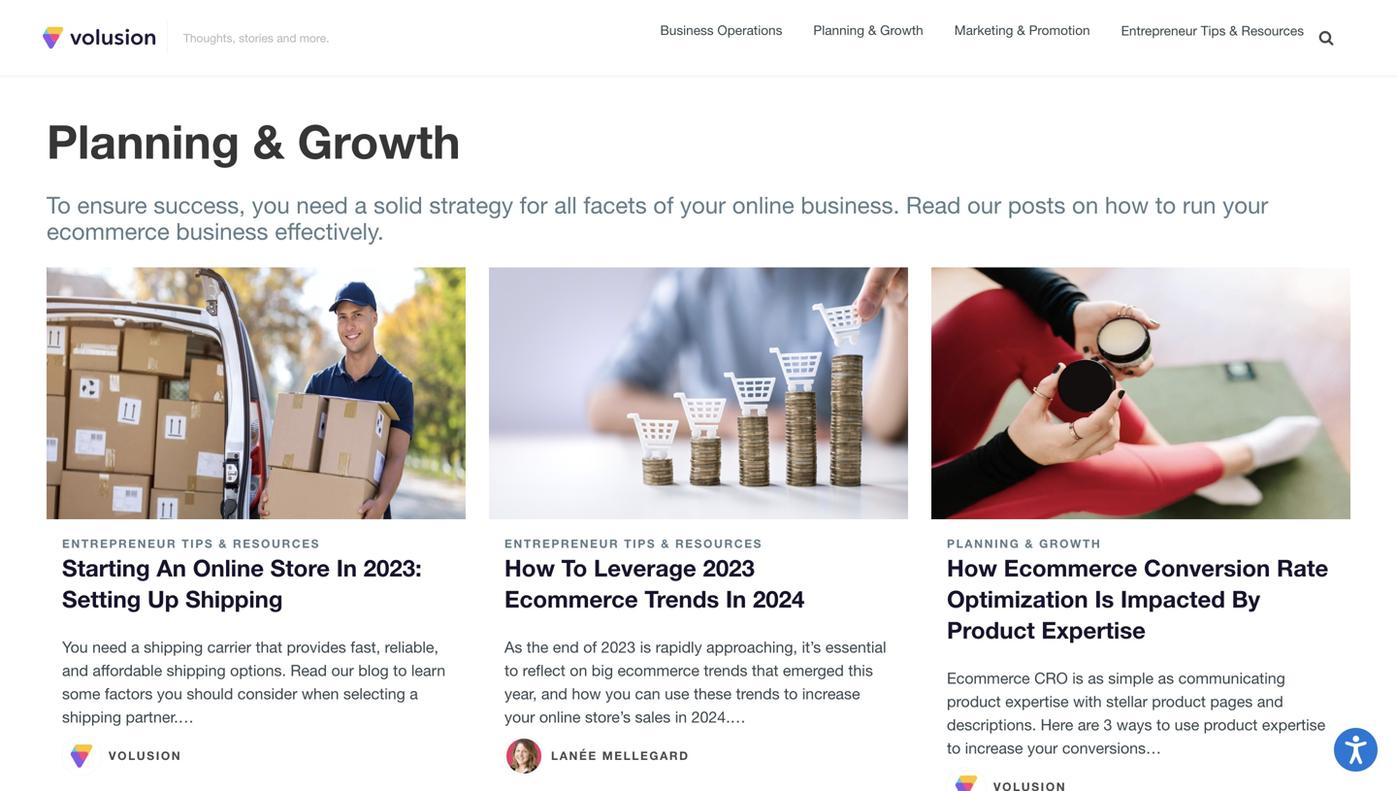 Task type: describe. For each thing, give the bounding box(es) containing it.
to inside you need a shipping carrier that provides fast, reliable, and affordable shipping options. read our blog to learn some factors you should consider when selecting a shipping partner.…
[[393, 662, 407, 680]]

marketing & promotion
[[955, 22, 1091, 38]]

lanée
[[551, 749, 598, 763]]

1 vertical spatial expertise
[[1263, 716, 1326, 734]]

that inside you need a shipping carrier that provides fast, reliable, and affordable shipping options. read our blog to learn some factors you should consider when selecting a shipping partner.…
[[256, 638, 283, 656]]

end
[[553, 638, 579, 656]]

need inside you need a shipping carrier that provides fast, reliable, and affordable shipping options. read our blog to learn some factors you should consider when selecting a shipping partner.…
[[92, 638, 127, 656]]

marketing
[[955, 22, 1014, 38]]

is inside ecommerce cro is as simple as communicating product expertise with stellar product pages and descriptions. here are 3 ways to use product expertise to increase your conversions…
[[1073, 670, 1084, 688]]

0 horizontal spatial growth
[[298, 113, 461, 169]]

as
[[505, 638, 523, 656]]

1 horizontal spatial planning & growth
[[814, 22, 924, 38]]

communicating
[[1179, 670, 1286, 688]]

of inside the as the end of 2023 is rapidly approaching, it's essential to reflect on big ecommerce trends that emerged this year, and how you can use these trends to increase your online store's sales in 2024.…
[[584, 638, 597, 656]]

ecommerce inside to ensure success, you need a solid strategy for all facets of your online business. read our posts on how to run your ecommerce business effectively.
[[47, 218, 170, 245]]

business operations link
[[661, 20, 783, 42]]

of inside to ensure success, you need a solid strategy for all facets of your online business. read our posts on how to run your ecommerce business effectively.
[[654, 191, 674, 219]]

read inside you need a shipping carrier that provides fast, reliable, and affordable shipping options. read our blog to learn some factors you should consider when selecting a shipping partner.…
[[291, 662, 327, 680]]

to down descriptions.
[[948, 739, 961, 757]]

1 vertical spatial trends
[[736, 685, 780, 703]]

read inside to ensure success, you need a solid strategy for all facets of your online business. read our posts on how to run your ecommerce business effectively.
[[907, 191, 961, 219]]

to
[[47, 191, 71, 219]]

thoughts,
[[183, 31, 236, 44]]

online inside to ensure success, you need a solid strategy for all facets of your online business. read our posts on how to run your ecommerce business effectively.
[[733, 191, 795, 219]]

an
[[157, 554, 186, 581]]

0 vertical spatial planning
[[814, 22, 865, 38]]

how inside 'entrepreneur tips & resources how to leverage 2023 ecommerce trends in 2024'
[[505, 554, 555, 581]]

leverage
[[594, 554, 697, 581]]

strategy
[[429, 191, 514, 219]]

1 vertical spatial shipping
[[167, 662, 226, 680]]

provides
[[287, 638, 346, 656]]

sales
[[635, 708, 671, 726]]

can
[[635, 685, 661, 703]]

it's
[[802, 638, 822, 656]]

entrepreneur tips & resources starting an online store in 2023: setting up shipping
[[62, 537, 422, 612]]

& inside planning & growth how ecommerce conversion rate optimization is impacted by product expertise
[[1026, 537, 1035, 550]]

to inside to ensure success, you need a solid strategy for all facets of your online business. read our posts on how to run your ecommerce business effectively.
[[1156, 191, 1177, 219]]

all
[[555, 191, 577, 219]]

lanée mellegard
[[551, 749, 690, 763]]

your inside ecommerce cro is as simple as communicating product expertise with stellar product pages and descriptions. here are 3 ways to use product expertise to increase your conversions…
[[1028, 739, 1059, 757]]

ecommerce cro is as simple as communicating product expertise with stellar product pages and descriptions. here are 3 ways to use product expertise to increase your conversions…
[[948, 670, 1326, 757]]

how ecommerce conversion rate optimization is impacted by product expertise image
[[932, 268, 1351, 519]]

lanée mellegard link
[[505, 737, 690, 776]]

1 as from the left
[[1089, 670, 1105, 688]]

online
[[193, 554, 264, 581]]

optimization
[[948, 585, 1089, 612]]

3
[[1104, 716, 1113, 734]]

mellegard
[[603, 749, 690, 763]]

to right ways
[[1157, 716, 1171, 734]]

here
[[1041, 716, 1074, 734]]

entrepreneur tips & resources how to leverage 2023 ecommerce trends in 2024
[[505, 537, 805, 612]]

business
[[661, 22, 714, 38]]

you
[[62, 638, 88, 656]]

fast,
[[351, 638, 381, 656]]

entrepreneur tips & resources
[[1122, 23, 1305, 38]]

tips for starting an online store in 2023: setting up shipping
[[182, 537, 214, 550]]

big
[[592, 662, 614, 680]]

entrepreneur for starting an online store in 2023: setting up shipping
[[62, 537, 177, 550]]

business
[[176, 218, 268, 245]]

volusion
[[109, 749, 182, 763]]

volusion link
[[62, 737, 182, 776]]

on inside the as the end of 2023 is rapidly approaching, it's essential to reflect on big ecommerce trends that emerged this year, and how you can use these trends to increase your online store's sales in 2024.…
[[570, 662, 588, 680]]

this
[[849, 662, 874, 680]]

2023:
[[364, 554, 422, 581]]

ecommerce inside planning & growth how ecommerce conversion rate optimization is impacted by product expertise
[[1004, 554, 1138, 581]]

ways
[[1117, 716, 1153, 734]]

use inside the as the end of 2023 is rapidly approaching, it's essential to reflect on big ecommerce trends that emerged this year, and how you can use these trends to increase your online store's sales in 2024.…
[[665, 685, 690, 703]]

descriptions.
[[948, 716, 1037, 734]]

solid
[[374, 191, 423, 219]]

simple
[[1109, 670, 1154, 688]]

impacted
[[1121, 585, 1226, 612]]

approaching,
[[707, 638, 798, 656]]

some
[[62, 685, 100, 703]]

expertise
[[1042, 616, 1146, 643]]

2023 inside the as the end of 2023 is rapidly approaching, it's essential to reflect on big ecommerce trends that emerged this year, and how you can use these trends to increase your online store's sales in 2024.…
[[601, 638, 636, 656]]

business operations
[[661, 22, 783, 38]]

product up ways
[[1153, 693, 1207, 711]]

in inside the entrepreneur tips & resources starting an online store in 2023: setting up shipping
[[337, 554, 357, 581]]

success,
[[154, 191, 246, 219]]

cro
[[1035, 670, 1069, 688]]

online inside the as the end of 2023 is rapidly approaching, it's essential to reflect on big ecommerce trends that emerged this year, and how you can use these trends to increase your online store's sales in 2024.…
[[540, 708, 581, 726]]

ensure
[[77, 191, 147, 219]]

how to leverage 2023 ecommerce trends in 2024 image
[[489, 268, 909, 519]]

0 horizontal spatial a
[[131, 638, 140, 656]]

when
[[302, 685, 339, 703]]

on inside to ensure success, you need a solid strategy for all facets of your online business. read our posts on how to run your ecommerce business effectively.
[[1073, 191, 1099, 219]]

affordable
[[93, 662, 162, 680]]

should
[[187, 685, 233, 703]]

consider
[[238, 685, 297, 703]]

use inside ecommerce cro is as simple as communicating product expertise with stellar product pages and descriptions. here are 3 ways to use product expertise to increase your conversions…
[[1175, 716, 1200, 734]]

and inside you need a shipping carrier that provides fast, reliable, and affordable shipping options. read our blog to learn some factors you should consider when selecting a shipping partner.…
[[62, 662, 88, 680]]

product
[[948, 616, 1036, 643]]

rate
[[1278, 554, 1329, 581]]

resources for starting an online store in 2023: setting up shipping
[[233, 537, 320, 550]]

in inside 'entrepreneur tips & resources how to leverage 2023 ecommerce trends in 2024'
[[726, 585, 747, 612]]

our inside to ensure success, you need a solid strategy for all facets of your online business. read our posts on how to run your ecommerce business effectively.
[[968, 191, 1002, 219]]

these
[[694, 685, 732, 703]]

with
[[1074, 693, 1103, 711]]

& inside 'entrepreneur tips & resources how to leverage 2023 ecommerce trends in 2024'
[[661, 537, 671, 550]]

tips for how to leverage 2023 ecommerce trends in 2024
[[624, 537, 657, 550]]

planning inside planning & growth how ecommerce conversion rate optimization is impacted by product expertise
[[948, 537, 1021, 550]]



Task type: locate. For each thing, give the bounding box(es) containing it.
0 vertical spatial in
[[337, 554, 357, 581]]

entrepreneur inside 'entrepreneur tips & resources how to leverage 2023 ecommerce trends in 2024'
[[505, 537, 620, 550]]

0 horizontal spatial increase
[[803, 685, 861, 703]]

ecommerce inside ecommerce cro is as simple as communicating product expertise with stellar product pages and descriptions. here are 3 ways to use product expertise to increase your conversions…
[[948, 670, 1031, 688]]

the
[[527, 638, 549, 656]]

resources left search image
[[1242, 23, 1305, 38]]

1 horizontal spatial growth
[[881, 22, 924, 38]]

ecommerce
[[47, 218, 170, 245], [618, 662, 700, 680]]

0 vertical spatial that
[[256, 638, 283, 656]]

2 horizontal spatial you
[[606, 685, 631, 703]]

facets
[[584, 191, 647, 219]]

0 horizontal spatial on
[[570, 662, 588, 680]]

how inside to ensure success, you need a solid strategy for all facets of your online business. read our posts on how to run your ecommerce business effectively.
[[1106, 191, 1150, 219]]

1 vertical spatial read
[[291, 662, 327, 680]]

0 vertical spatial ecommerce
[[47, 218, 170, 245]]

0 horizontal spatial you
[[157, 685, 182, 703]]

2 horizontal spatial resources
[[1242, 23, 1305, 38]]

stellar
[[1107, 693, 1148, 711]]

1 horizontal spatial tips
[[624, 537, 657, 550]]

planning
[[814, 22, 865, 38], [47, 113, 240, 169], [948, 537, 1021, 550]]

2023 up "big"
[[601, 638, 636, 656]]

2 vertical spatial shipping
[[62, 708, 121, 726]]

1 vertical spatial online
[[540, 708, 581, 726]]

1 vertical spatial of
[[584, 638, 597, 656]]

0 horizontal spatial planning & growth
[[47, 113, 461, 169]]

0 vertical spatial shipping
[[144, 638, 203, 656]]

growth inside planning & growth how ecommerce conversion rate optimization is impacted by product expertise
[[1040, 537, 1102, 550]]

starting
[[62, 554, 150, 581]]

is inside planning & growth how ecommerce conversion rate optimization is impacted by product expertise
[[1095, 585, 1115, 612]]

how inside planning & growth how ecommerce conversion rate optimization is impacted by product expertise
[[948, 554, 998, 581]]

1 horizontal spatial need
[[296, 191, 348, 219]]

up
[[148, 585, 179, 612]]

how left the run
[[1106, 191, 1150, 219]]

0 vertical spatial on
[[1073, 191, 1099, 219]]

ecommerce inside the as the end of 2023 is rapidly approaching, it's essential to reflect on big ecommerce trends that emerged this year, and how you can use these trends to increase your online store's sales in 2024.…
[[618, 662, 700, 680]]

2 horizontal spatial a
[[410, 685, 418, 703]]

0 vertical spatial is
[[1095, 585, 1115, 612]]

product up descriptions.
[[948, 693, 1002, 711]]

1 vertical spatial growth
[[298, 113, 461, 169]]

need
[[296, 191, 348, 219], [92, 638, 127, 656]]

use right ways
[[1175, 716, 1200, 734]]

1 vertical spatial is
[[640, 638, 652, 656]]

1 vertical spatial 2023
[[601, 638, 636, 656]]

how
[[505, 554, 555, 581], [948, 554, 998, 581]]

starting an online store in 2023: setting up shipping image
[[47, 268, 466, 519]]

a
[[355, 191, 367, 219], [131, 638, 140, 656], [410, 685, 418, 703]]

product down pages
[[1204, 716, 1259, 734]]

selecting
[[343, 685, 406, 703]]

0 horizontal spatial entrepreneur
[[62, 537, 177, 550]]

0 vertical spatial read
[[907, 191, 961, 219]]

you inside the as the end of 2023 is rapidly approaching, it's essential to reflect on big ecommerce trends that emerged this year, and how you can use these trends to increase your online store's sales in 2024.…
[[606, 685, 631, 703]]

resources up store
[[233, 537, 320, 550]]

0 horizontal spatial online
[[540, 708, 581, 726]]

how up the
[[505, 554, 555, 581]]

1 horizontal spatial ecommerce
[[618, 662, 700, 680]]

is left rapidly
[[640, 638, 652, 656]]

1 horizontal spatial use
[[1175, 716, 1200, 734]]

that
[[256, 638, 283, 656], [752, 662, 779, 680]]

blog
[[359, 662, 389, 680]]

0 vertical spatial trends
[[704, 662, 748, 680]]

1 vertical spatial in
[[726, 585, 747, 612]]

essential
[[826, 638, 887, 656]]

a down the learn
[[410, 685, 418, 703]]

resources
[[1242, 23, 1305, 38], [233, 537, 320, 550], [676, 537, 763, 550]]

use right can
[[665, 685, 690, 703]]

need up the affordable
[[92, 638, 127, 656]]

promotion
[[1030, 22, 1091, 38]]

2023
[[703, 554, 755, 581], [601, 638, 636, 656]]

shipping down the some
[[62, 708, 121, 726]]

1 horizontal spatial of
[[654, 191, 674, 219]]

to inside 'entrepreneur tips & resources how to leverage 2023 ecommerce trends in 2024'
[[562, 554, 588, 581]]

2024
[[753, 585, 805, 612]]

your right facets
[[681, 191, 726, 219]]

0 horizontal spatial tips
[[182, 537, 214, 550]]

are
[[1078, 716, 1100, 734]]

you up 'store's'
[[606, 685, 631, 703]]

operations
[[718, 22, 783, 38]]

how inside the as the end of 2023 is rapidly approaching, it's essential to reflect on big ecommerce trends that emerged this year, and how you can use these trends to increase your online store's sales in 2024.…
[[572, 685, 601, 703]]

year,
[[505, 685, 537, 703]]

that up options.
[[256, 638, 283, 656]]

& inside the entrepreneur tips & resources starting an online store in 2023: setting up shipping
[[219, 537, 228, 550]]

read right business.
[[907, 191, 961, 219]]

planning up the ensure
[[47, 113, 240, 169]]

0 horizontal spatial 2023
[[601, 638, 636, 656]]

our inside you need a shipping carrier that provides fast, reliable, and affordable shipping options. read our blog to learn some factors you should consider when selecting a shipping partner.…
[[331, 662, 354, 680]]

1 vertical spatial our
[[331, 662, 354, 680]]

1 vertical spatial planning & growth
[[47, 113, 461, 169]]

conversions…
[[1063, 739, 1162, 757]]

conversion
[[1145, 554, 1271, 581]]

rapidly
[[656, 638, 703, 656]]

0 horizontal spatial ecommerce
[[47, 218, 170, 245]]

1 how from the left
[[505, 554, 555, 581]]

0 horizontal spatial is
[[640, 638, 652, 656]]

2 as from the left
[[1159, 670, 1175, 688]]

shipping down up
[[144, 638, 203, 656]]

trends
[[645, 585, 720, 612]]

0 horizontal spatial how
[[505, 554, 555, 581]]

entrepreneur inside the entrepreneur tips & resources starting an online store in 2023: setting up shipping
[[62, 537, 177, 550]]

read
[[907, 191, 961, 219], [291, 662, 327, 680]]

0 horizontal spatial our
[[331, 662, 354, 680]]

1 vertical spatial ecommerce
[[505, 585, 639, 612]]

and
[[277, 31, 297, 44], [62, 662, 88, 680], [542, 685, 568, 703], [1258, 693, 1284, 711]]

expertise down cro
[[1006, 693, 1069, 711]]

shipping
[[186, 585, 283, 612]]

setting
[[62, 585, 141, 612]]

1 vertical spatial planning
[[47, 113, 240, 169]]

our left posts
[[968, 191, 1002, 219]]

your down year, at the bottom left of page
[[505, 708, 535, 726]]

1 horizontal spatial increase
[[966, 739, 1024, 757]]

growth up optimization
[[1040, 537, 1102, 550]]

0 horizontal spatial as
[[1089, 670, 1105, 688]]

1 horizontal spatial on
[[1073, 191, 1099, 219]]

1 vertical spatial increase
[[966, 739, 1024, 757]]

0 horizontal spatial in
[[337, 554, 357, 581]]

increase
[[803, 685, 861, 703], [966, 739, 1024, 757]]

2023 inside 'entrepreneur tips & resources how to leverage 2023 ecommerce trends in 2024'
[[703, 554, 755, 581]]

and down reflect
[[542, 685, 568, 703]]

0 vertical spatial expertise
[[1006, 693, 1069, 711]]

2 vertical spatial a
[[410, 685, 418, 703]]

increase down emerged
[[803, 685, 861, 703]]

1 horizontal spatial is
[[1073, 670, 1084, 688]]

0 horizontal spatial need
[[92, 638, 127, 656]]

how
[[1106, 191, 1150, 219], [572, 685, 601, 703]]

planning & growth
[[814, 22, 924, 38], [47, 113, 461, 169]]

0 vertical spatial of
[[654, 191, 674, 219]]

2 vertical spatial ecommerce
[[948, 670, 1031, 688]]

1 horizontal spatial how
[[948, 554, 998, 581]]

tips inside the entrepreneur tips & resources starting an online store in 2023: setting up shipping
[[182, 537, 214, 550]]

1 horizontal spatial that
[[752, 662, 779, 680]]

0 horizontal spatial that
[[256, 638, 283, 656]]

is inside the as the end of 2023 is rapidly approaching, it's essential to reflect on big ecommerce trends that emerged this year, and how you can use these trends to increase your online store's sales in 2024.…
[[640, 638, 652, 656]]

1 vertical spatial how
[[572, 685, 601, 703]]

trends right the these
[[736, 685, 780, 703]]

posts
[[1009, 191, 1066, 219]]

of right end
[[584, 638, 597, 656]]

2 horizontal spatial planning
[[948, 537, 1021, 550]]

increase inside ecommerce cro is as simple as communicating product expertise with stellar product pages and descriptions. here are 3 ways to use product expertise to increase your conversions…
[[966, 739, 1024, 757]]

expertise
[[1006, 693, 1069, 711], [1263, 716, 1326, 734]]

to ensure success, you need a solid strategy for all facets of your online business. read our posts on how to run your ecommerce business effectively.
[[47, 191, 1269, 245]]

product
[[948, 693, 1002, 711], [1153, 693, 1207, 711], [1204, 716, 1259, 734]]

0 vertical spatial ecommerce
[[1004, 554, 1138, 581]]

growth up solid
[[298, 113, 461, 169]]

2 vertical spatial is
[[1073, 670, 1084, 688]]

thoughts, stories and more.
[[183, 31, 330, 44]]

0 vertical spatial online
[[733, 191, 795, 219]]

entrepreneur tips & resources link
[[1122, 21, 1305, 42]]

how down "big"
[[572, 685, 601, 703]]

2 horizontal spatial growth
[[1040, 537, 1102, 550]]

you right 'success,'
[[252, 191, 290, 219]]

and left more.
[[277, 31, 297, 44]]

0 horizontal spatial expertise
[[1006, 693, 1069, 711]]

0 horizontal spatial how
[[572, 685, 601, 703]]

to down reliable,
[[393, 662, 407, 680]]

in right sales
[[675, 708, 688, 726]]

reflect
[[523, 662, 566, 680]]

read down provides
[[291, 662, 327, 680]]

increase inside the as the end of 2023 is rapidly approaching, it's essential to reflect on big ecommerce trends that emerged this year, and how you can use these trends to increase your online store's sales in 2024.…
[[803, 685, 861, 703]]

and down "you"
[[62, 662, 88, 680]]

ecommerce inside 'entrepreneur tips & resources how to leverage 2023 ecommerce trends in 2024'
[[505, 585, 639, 612]]

to left leverage
[[562, 554, 588, 581]]

your right the run
[[1223, 191, 1269, 219]]

business.
[[801, 191, 900, 219]]

by
[[1233, 585, 1261, 612]]

tips inside 'entrepreneur tips & resources how to leverage 2023 ecommerce trends in 2024'
[[624, 537, 657, 550]]

entrepreneur
[[1122, 23, 1198, 38], [62, 537, 177, 550], [505, 537, 620, 550]]

1 vertical spatial ecommerce
[[618, 662, 700, 680]]

and right pages
[[1258, 693, 1284, 711]]

trends up the these
[[704, 662, 748, 680]]

1 horizontal spatial as
[[1159, 670, 1175, 688]]

on right posts
[[1073, 191, 1099, 219]]

0 horizontal spatial resources
[[233, 537, 320, 550]]

you up partner.… at the bottom of the page
[[157, 685, 182, 703]]

1 horizontal spatial a
[[355, 191, 367, 219]]

2 horizontal spatial tips
[[1202, 23, 1227, 38]]

as right the simple
[[1159, 670, 1175, 688]]

your inside the as the end of 2023 is rapidly approaching, it's essential to reflect on big ecommerce trends that emerged this year, and how you can use these trends to increase your online store's sales in 2024.…
[[505, 708, 535, 726]]

1 horizontal spatial in
[[675, 708, 688, 726]]

need left solid
[[296, 191, 348, 219]]

increase down descriptions.
[[966, 739, 1024, 757]]

1 horizontal spatial you
[[252, 191, 290, 219]]

in inside the as the end of 2023 is rapidly approaching, it's essential to reflect on big ecommerce trends that emerged this year, and how you can use these trends to increase your online store's sales in 2024.…
[[675, 708, 688, 726]]

a inside to ensure success, you need a solid strategy for all facets of your online business. read our posts on how to run your ecommerce business effectively.
[[355, 191, 367, 219]]

ecommerce up end
[[505, 585, 639, 612]]

2024.…
[[692, 708, 746, 726]]

2 vertical spatial planning
[[948, 537, 1021, 550]]

your
[[681, 191, 726, 219], [1223, 191, 1269, 219], [505, 708, 535, 726], [1028, 739, 1059, 757]]

1 horizontal spatial entrepreneur
[[505, 537, 620, 550]]

on left "big"
[[570, 662, 588, 680]]

0 horizontal spatial use
[[665, 685, 690, 703]]

carrier
[[207, 638, 251, 656]]

and inside ecommerce cro is as simple as communicating product expertise with stellar product pages and descriptions. here are 3 ways to use product expertise to increase your conversions…
[[1258, 693, 1284, 711]]

emerged
[[783, 662, 845, 680]]

pages
[[1211, 693, 1254, 711]]

2 horizontal spatial entrepreneur
[[1122, 23, 1198, 38]]

1 horizontal spatial our
[[968, 191, 1002, 219]]

1 vertical spatial that
[[752, 662, 779, 680]]

2 how from the left
[[948, 554, 998, 581]]

1 horizontal spatial online
[[733, 191, 795, 219]]

2023 up trends on the bottom
[[703, 554, 755, 581]]

2 vertical spatial in
[[675, 708, 688, 726]]

online left business.
[[733, 191, 795, 219]]

open accessibe: accessibility options, statement and help image
[[1346, 736, 1368, 764]]

reliable,
[[385, 638, 439, 656]]

1 vertical spatial use
[[1175, 716, 1200, 734]]

store's
[[585, 708, 631, 726]]

your down the here
[[1028, 739, 1059, 757]]

that down approaching,
[[752, 662, 779, 680]]

resources inside 'entrepreneur tips & resources how to leverage 2023 ecommerce trends in 2024'
[[676, 537, 763, 550]]

resources for how to leverage 2023 ecommerce trends in 2024
[[676, 537, 763, 550]]

more.
[[300, 31, 330, 44]]

is up expertise
[[1095, 585, 1115, 612]]

0 vertical spatial our
[[968, 191, 1002, 219]]

2 vertical spatial growth
[[1040, 537, 1102, 550]]

1 horizontal spatial resources
[[676, 537, 763, 550]]

marketing & promotion link
[[955, 20, 1091, 42]]

factors
[[105, 685, 153, 703]]

ecommerce up descriptions.
[[948, 670, 1031, 688]]

0 horizontal spatial of
[[584, 638, 597, 656]]

our left blog
[[331, 662, 354, 680]]

options.
[[230, 662, 286, 680]]

resources inside the entrepreneur tips & resources starting an online store in 2023: setting up shipping
[[233, 537, 320, 550]]

in left 2024
[[726, 585, 747, 612]]

search image
[[1320, 30, 1334, 45]]

a up the affordable
[[131, 638, 140, 656]]

2 horizontal spatial is
[[1095, 585, 1115, 612]]

ecommerce up optimization
[[1004, 554, 1138, 581]]

online up lanée
[[540, 708, 581, 726]]

you inside to ensure success, you need a solid strategy for all facets of your online business. read our posts on how to run your ecommerce business effectively.
[[252, 191, 290, 219]]

partner.…
[[126, 708, 194, 726]]

1 horizontal spatial how
[[1106, 191, 1150, 219]]

0 vertical spatial 2023
[[703, 554, 755, 581]]

run
[[1183, 191, 1217, 219]]

shipping
[[144, 638, 203, 656], [167, 662, 226, 680], [62, 708, 121, 726]]

expertise down communicating at the bottom of the page
[[1263, 716, 1326, 734]]

to down 'as'
[[505, 662, 519, 680]]

you inside you need a shipping carrier that provides fast, reliable, and affordable shipping options. read our blog to learn some factors you should consider when selecting a shipping partner.…
[[157, 685, 182, 703]]

0 vertical spatial growth
[[881, 22, 924, 38]]

tips
[[1202, 23, 1227, 38], [182, 537, 214, 550], [624, 537, 657, 550]]

a left solid
[[355, 191, 367, 219]]

how up optimization
[[948, 554, 998, 581]]

and inside the as the end of 2023 is rapidly approaching, it's essential to reflect on big ecommerce trends that emerged this year, and how you can use these trends to increase your online store's sales in 2024.…
[[542, 685, 568, 703]]

effectively.
[[275, 218, 384, 245]]

of
[[654, 191, 674, 219], [584, 638, 597, 656]]

use
[[665, 685, 690, 703], [1175, 716, 1200, 734]]

planning up optimization
[[948, 537, 1021, 550]]

0 vertical spatial how
[[1106, 191, 1150, 219]]

to down emerged
[[784, 685, 798, 703]]

learn
[[411, 662, 446, 680]]

to
[[1156, 191, 1177, 219], [562, 554, 588, 581], [393, 662, 407, 680], [505, 662, 519, 680], [784, 685, 798, 703], [1157, 716, 1171, 734], [948, 739, 961, 757]]

as the end of 2023 is rapidly approaching, it's essential to reflect on big ecommerce trends that emerged this year, and how you can use these trends to increase your online store's sales in 2024.…
[[505, 638, 887, 726]]

need inside to ensure success, you need a solid strategy for all facets of your online business. read our posts on how to run your ecommerce business effectively.
[[296, 191, 348, 219]]

that inside the as the end of 2023 is rapidly approaching, it's essential to reflect on big ecommerce trends that emerged this year, and how you can use these trends to increase your online store's sales in 2024.…
[[752, 662, 779, 680]]

growth left the marketing
[[881, 22, 924, 38]]

planning right operations
[[814, 22, 865, 38]]

to left the run
[[1156, 191, 1177, 219]]

0 horizontal spatial read
[[291, 662, 327, 680]]

as up with
[[1089, 670, 1105, 688]]

of right facets
[[654, 191, 674, 219]]

stories
[[239, 31, 274, 44]]

is up with
[[1073, 670, 1084, 688]]

in
[[337, 554, 357, 581], [726, 585, 747, 612], [675, 708, 688, 726]]

for
[[520, 191, 548, 219]]

0 vertical spatial a
[[355, 191, 367, 219]]

growth
[[881, 22, 924, 38], [298, 113, 461, 169], [1040, 537, 1102, 550]]

resources up trends on the bottom
[[676, 537, 763, 550]]

is
[[1095, 585, 1115, 612], [640, 638, 652, 656], [1073, 670, 1084, 688]]

1 vertical spatial a
[[131, 638, 140, 656]]

in left 2023:
[[337, 554, 357, 581]]

shipping up should
[[167, 662, 226, 680]]

0 vertical spatial increase
[[803, 685, 861, 703]]

2 horizontal spatial in
[[726, 585, 747, 612]]

store
[[271, 554, 330, 581]]

planning & growth link
[[814, 20, 924, 42]]

entrepreneur for how to leverage 2023 ecommerce trends in 2024
[[505, 537, 620, 550]]



Task type: vqa. For each thing, say whether or not it's contained in the screenshot.
the bottommost be
no



